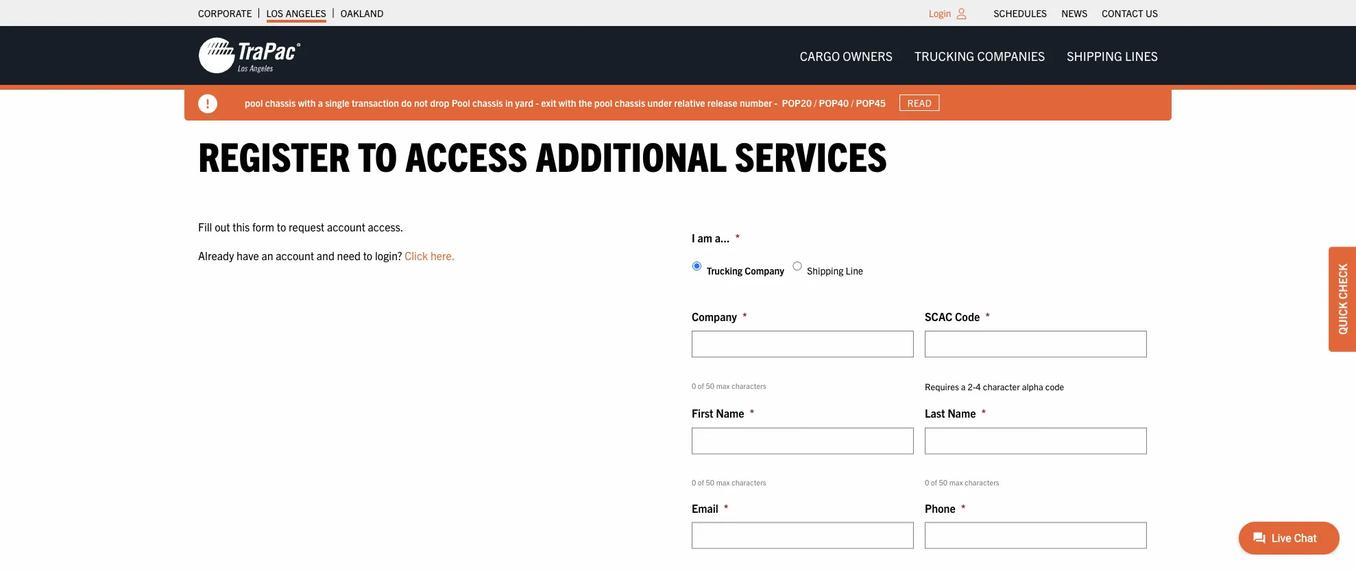 Task type: locate. For each thing, give the bounding box(es) containing it.
1 name from the left
[[716, 407, 744, 420]]

1 horizontal spatial company
[[745, 264, 784, 277]]

fill out this form to request account access.
[[198, 220, 403, 234]]

* right the first
[[750, 407, 754, 420]]

oakland
[[341, 7, 384, 19]]

1 horizontal spatial with
[[559, 96, 576, 109]]

corporate link
[[198, 3, 252, 23]]

first
[[692, 407, 713, 420]]

0 vertical spatial to
[[358, 130, 397, 180]]

quick
[[1335, 302, 1349, 335]]

to
[[358, 130, 397, 180], [277, 220, 286, 234], [363, 249, 372, 262]]

0 up email
[[692, 478, 696, 487]]

* down requires a 2-4 character alpha code
[[981, 407, 986, 420]]

characters for company *
[[732, 381, 766, 390]]

4
[[976, 381, 981, 392]]

2 horizontal spatial chassis
[[615, 96, 645, 109]]

line
[[846, 264, 863, 277]]

0 horizontal spatial /
[[814, 96, 817, 109]]

to right form
[[277, 220, 286, 234]]

here.
[[430, 249, 455, 262]]

characters
[[732, 381, 766, 390], [732, 478, 766, 487], [965, 478, 999, 487]]

None text field
[[692, 331, 914, 358], [925, 331, 1147, 358], [692, 428, 914, 455], [925, 428, 1147, 455], [925, 523, 1147, 549], [692, 331, 914, 358], [925, 331, 1147, 358], [692, 428, 914, 455], [925, 428, 1147, 455], [925, 523, 1147, 549]]

pop45
[[856, 96, 886, 109]]

- right number
[[774, 96, 777, 109]]

a...
[[715, 231, 730, 245]]

None text field
[[692, 523, 914, 549]]

1 vertical spatial a
[[961, 381, 966, 392]]

with left the
[[559, 96, 576, 109]]

in
[[505, 96, 513, 109]]

with
[[298, 96, 316, 109], [559, 96, 576, 109]]

company down trucking company radio at top
[[692, 310, 737, 323]]

to down transaction
[[358, 130, 397, 180]]

*
[[735, 231, 740, 245], [742, 310, 747, 323], [985, 310, 990, 323], [750, 407, 754, 420], [981, 407, 986, 420], [724, 501, 728, 515], [961, 501, 966, 515]]

1 horizontal spatial name
[[948, 407, 976, 420]]

trucking right trucking company radio at top
[[707, 264, 742, 277]]

of up phone
[[931, 478, 937, 487]]

click here. link
[[405, 249, 455, 262]]

schedules
[[994, 7, 1047, 19]]

a left "2-"
[[961, 381, 966, 392]]

1 vertical spatial menu bar
[[789, 42, 1169, 69]]

0 horizontal spatial pool
[[245, 96, 263, 109]]

0 vertical spatial menu bar
[[987, 3, 1165, 23]]

trucking for trucking company
[[707, 264, 742, 277]]

requires a 2-4 character alpha code
[[925, 381, 1064, 392]]

trucking down login link
[[915, 48, 974, 63]]

additional
[[536, 130, 727, 180]]

oakland link
[[341, 3, 384, 23]]

50 up phone * on the bottom right of the page
[[939, 478, 948, 487]]

- left "exit"
[[536, 96, 539, 109]]

register to access additional services
[[198, 130, 887, 180]]

click
[[405, 249, 428, 262]]

1 vertical spatial company
[[692, 310, 737, 323]]

chassis up the register
[[265, 96, 296, 109]]

/
[[814, 96, 817, 109], [851, 96, 854, 109]]

exit
[[541, 96, 556, 109]]

1 horizontal spatial shipping
[[1067, 48, 1122, 63]]

shipping lines
[[1067, 48, 1158, 63]]

Shipping Line radio
[[793, 262, 802, 271]]

pop40
[[819, 96, 849, 109]]

3 chassis from the left
[[615, 96, 645, 109]]

0 horizontal spatial account
[[276, 249, 314, 262]]

0 horizontal spatial name
[[716, 407, 744, 420]]

scac
[[925, 310, 953, 323]]

shipping inside register to access additional services main content
[[807, 264, 843, 277]]

last
[[925, 407, 945, 420]]

of up the first
[[698, 381, 704, 390]]

company left shipping line radio
[[745, 264, 784, 277]]

1 vertical spatial trucking
[[707, 264, 742, 277]]

account
[[327, 220, 365, 234], [276, 249, 314, 262]]

name right last
[[948, 407, 976, 420]]

0 horizontal spatial shipping
[[807, 264, 843, 277]]

1 horizontal spatial account
[[327, 220, 365, 234]]

account right an
[[276, 249, 314, 262]]

chassis left 'under'
[[615, 96, 645, 109]]

shipping line
[[807, 264, 863, 277]]

us
[[1146, 7, 1158, 19]]

company
[[745, 264, 784, 277], [692, 310, 737, 323]]

shipping
[[1067, 48, 1122, 63], [807, 264, 843, 277]]

register to access additional services main content
[[184, 130, 1172, 572]]

1 vertical spatial shipping
[[807, 264, 843, 277]]

0 of 50 max characters up first name *
[[692, 381, 766, 390]]

shipping right shipping line radio
[[807, 264, 843, 277]]

fill
[[198, 220, 212, 234]]

1 horizontal spatial /
[[851, 96, 854, 109]]

0 horizontal spatial a
[[318, 96, 323, 109]]

menu bar
[[987, 3, 1165, 23], [789, 42, 1169, 69]]

trucking company
[[707, 264, 784, 277]]

0 of 50 max characters up email *
[[692, 478, 766, 487]]

number
[[740, 96, 772, 109]]

0 horizontal spatial with
[[298, 96, 316, 109]]

already have an account and need to login? click here.
[[198, 249, 455, 262]]

name for last name
[[948, 407, 976, 420]]

contact us link
[[1102, 3, 1158, 23]]

this
[[233, 220, 250, 234]]

0 vertical spatial company
[[745, 264, 784, 277]]

cargo
[[800, 48, 840, 63]]

pool right the
[[594, 96, 612, 109]]

1 horizontal spatial -
[[774, 96, 777, 109]]

trucking inside menu bar
[[915, 48, 974, 63]]

shipping inside menu bar
[[1067, 48, 1122, 63]]

banner
[[0, 26, 1356, 121]]

trucking
[[915, 48, 974, 63], [707, 264, 742, 277]]

phone
[[925, 501, 955, 515]]

of for first
[[698, 478, 704, 487]]

shipping for shipping lines
[[1067, 48, 1122, 63]]

and
[[317, 249, 334, 262]]

0 vertical spatial trucking
[[915, 48, 974, 63]]

max up email *
[[716, 478, 730, 487]]

0 horizontal spatial -
[[536, 96, 539, 109]]

-
[[536, 96, 539, 109], [774, 96, 777, 109]]

a
[[318, 96, 323, 109], [961, 381, 966, 392]]

chassis left in
[[472, 96, 503, 109]]

2-
[[968, 381, 976, 392]]

of up email
[[698, 478, 704, 487]]

account up "need"
[[327, 220, 365, 234]]

/ left pop45
[[851, 96, 854, 109]]

pool right solid icon
[[245, 96, 263, 109]]

pool chassis with a single transaction  do not drop pool chassis in yard -  exit with the pool chassis under relative release number -  pop20 / pop40 / pop45
[[245, 96, 886, 109]]

owners
[[843, 48, 893, 63]]

services
[[735, 130, 887, 180]]

to right "need"
[[363, 249, 372, 262]]

with left single
[[298, 96, 316, 109]]

50 for first
[[706, 478, 714, 487]]

of
[[698, 381, 704, 390], [698, 478, 704, 487], [931, 478, 937, 487]]

trucking for trucking companies
[[915, 48, 974, 63]]

0 for first name
[[692, 478, 696, 487]]

0 horizontal spatial trucking
[[707, 264, 742, 277]]

quick check
[[1335, 264, 1349, 335]]

name right the first
[[716, 407, 744, 420]]

0 of 50 max characters
[[692, 381, 766, 390], [692, 478, 766, 487], [925, 478, 999, 487]]

2 / from the left
[[851, 96, 854, 109]]

requires
[[925, 381, 959, 392]]

2 name from the left
[[948, 407, 976, 420]]

name
[[716, 407, 744, 420], [948, 407, 976, 420]]

50 up the first
[[706, 381, 714, 390]]

0 of 50 max characters for first name
[[692, 478, 766, 487]]

read
[[907, 97, 932, 109]]

1 vertical spatial to
[[277, 220, 286, 234]]

name for first name
[[716, 407, 744, 420]]

phone *
[[925, 501, 966, 515]]

0 up phone
[[925, 478, 929, 487]]

trucking inside register to access additional services main content
[[707, 264, 742, 277]]

0 vertical spatial account
[[327, 220, 365, 234]]

1 horizontal spatial trucking
[[915, 48, 974, 63]]

Trucking Company radio
[[692, 262, 701, 271]]

0 vertical spatial shipping
[[1067, 48, 1122, 63]]

max for last
[[949, 478, 963, 487]]

characters for first name *
[[732, 478, 766, 487]]

i
[[692, 231, 695, 245]]

chassis
[[265, 96, 296, 109], [472, 96, 503, 109], [615, 96, 645, 109]]

* right code
[[985, 310, 990, 323]]

a left single
[[318, 96, 323, 109]]

0 horizontal spatial chassis
[[265, 96, 296, 109]]

0 up the first
[[692, 381, 696, 390]]

/ right pop20
[[814, 96, 817, 109]]

2 chassis from the left
[[472, 96, 503, 109]]

1 horizontal spatial a
[[961, 381, 966, 392]]

max for first
[[716, 478, 730, 487]]

1 horizontal spatial pool
[[594, 96, 612, 109]]

shipping down 'news'
[[1067, 48, 1122, 63]]

* right email
[[724, 501, 728, 515]]

1 horizontal spatial chassis
[[472, 96, 503, 109]]

0 vertical spatial a
[[318, 96, 323, 109]]

50
[[706, 381, 714, 390], [706, 478, 714, 487], [939, 478, 948, 487]]

50 up email *
[[706, 478, 714, 487]]

max up phone * on the bottom right of the page
[[949, 478, 963, 487]]

max up first name *
[[716, 381, 730, 390]]

0 of 50 max characters up phone * on the bottom right of the page
[[925, 478, 999, 487]]

1 with from the left
[[298, 96, 316, 109]]



Task type: describe. For each thing, give the bounding box(es) containing it.
los angeles link
[[266, 3, 326, 23]]

login?
[[375, 249, 402, 262]]

yard
[[515, 96, 533, 109]]

the
[[578, 96, 592, 109]]

1 chassis from the left
[[265, 96, 296, 109]]

not
[[414, 96, 428, 109]]

register
[[198, 130, 350, 180]]

cargo owners
[[800, 48, 893, 63]]

shipping for shipping line
[[807, 264, 843, 277]]

max for company
[[716, 381, 730, 390]]

banner containing cargo owners
[[0, 26, 1356, 121]]

am
[[697, 231, 712, 245]]

corporate
[[198, 7, 252, 19]]

i am a... *
[[692, 231, 740, 245]]

companies
[[977, 48, 1045, 63]]

2 pool from the left
[[594, 96, 612, 109]]

none text field inside register to access additional services main content
[[692, 523, 914, 549]]

quick check link
[[1329, 247, 1356, 352]]

50 for company
[[706, 381, 714, 390]]

form
[[252, 220, 274, 234]]

have
[[237, 249, 259, 262]]

under
[[647, 96, 672, 109]]

need
[[337, 249, 361, 262]]

of for company
[[698, 381, 704, 390]]

trucking companies link
[[904, 42, 1056, 69]]

character
[[983, 381, 1020, 392]]

do
[[401, 96, 412, 109]]

email
[[692, 501, 718, 515]]

scac code *
[[925, 310, 990, 323]]

menu bar containing schedules
[[987, 3, 1165, 23]]

los angeles image
[[198, 36, 301, 75]]

a inside main content
[[961, 381, 966, 392]]

0 for last name
[[925, 478, 929, 487]]

light image
[[957, 8, 966, 19]]

1 - from the left
[[536, 96, 539, 109]]

los
[[266, 7, 283, 19]]

email *
[[692, 501, 728, 515]]

release
[[707, 96, 737, 109]]

angeles
[[285, 7, 326, 19]]

2 - from the left
[[774, 96, 777, 109]]

* right a...
[[735, 231, 740, 245]]

characters for last name *
[[965, 478, 999, 487]]

access.
[[368, 220, 403, 234]]

contact
[[1102, 7, 1143, 19]]

login
[[929, 7, 951, 19]]

first name *
[[692, 407, 754, 420]]

los angeles
[[266, 7, 326, 19]]

transaction
[[352, 96, 399, 109]]

check
[[1335, 264, 1349, 300]]

of for last
[[931, 478, 937, 487]]

pool
[[452, 96, 470, 109]]

0 horizontal spatial company
[[692, 310, 737, 323]]

0 of 50 max characters for company
[[692, 381, 766, 390]]

50 for last
[[939, 478, 948, 487]]

solid image
[[198, 94, 217, 113]]

single
[[325, 96, 349, 109]]

cargo owners link
[[789, 42, 904, 69]]

2 vertical spatial to
[[363, 249, 372, 262]]

shipping lines link
[[1056, 42, 1169, 69]]

relative
[[674, 96, 705, 109]]

company *
[[692, 310, 747, 323]]

access
[[405, 130, 528, 180]]

1 pool from the left
[[245, 96, 263, 109]]

* right phone
[[961, 501, 966, 515]]

news
[[1061, 7, 1087, 19]]

read link
[[899, 94, 939, 111]]

lines
[[1125, 48, 1158, 63]]

2 with from the left
[[559, 96, 576, 109]]

0 of 50 max characters for last name
[[925, 478, 999, 487]]

an
[[262, 249, 273, 262]]

pop20
[[782, 96, 812, 109]]

* down 'trucking company'
[[742, 310, 747, 323]]

out
[[215, 220, 230, 234]]

code
[[955, 310, 980, 323]]

1 vertical spatial account
[[276, 249, 314, 262]]

alpha
[[1022, 381, 1043, 392]]

trucking companies
[[915, 48, 1045, 63]]

news link
[[1061, 3, 1087, 23]]

drop
[[430, 96, 449, 109]]

login link
[[929, 7, 951, 19]]

code
[[1045, 381, 1064, 392]]

0 for company
[[692, 381, 696, 390]]

request
[[289, 220, 324, 234]]

last name *
[[925, 407, 986, 420]]

contact us
[[1102, 7, 1158, 19]]

schedules link
[[994, 3, 1047, 23]]

menu bar containing cargo owners
[[789, 42, 1169, 69]]

1 / from the left
[[814, 96, 817, 109]]

already
[[198, 249, 234, 262]]



Task type: vqa. For each thing, say whether or not it's contained in the screenshot.
the bottommost type
no



